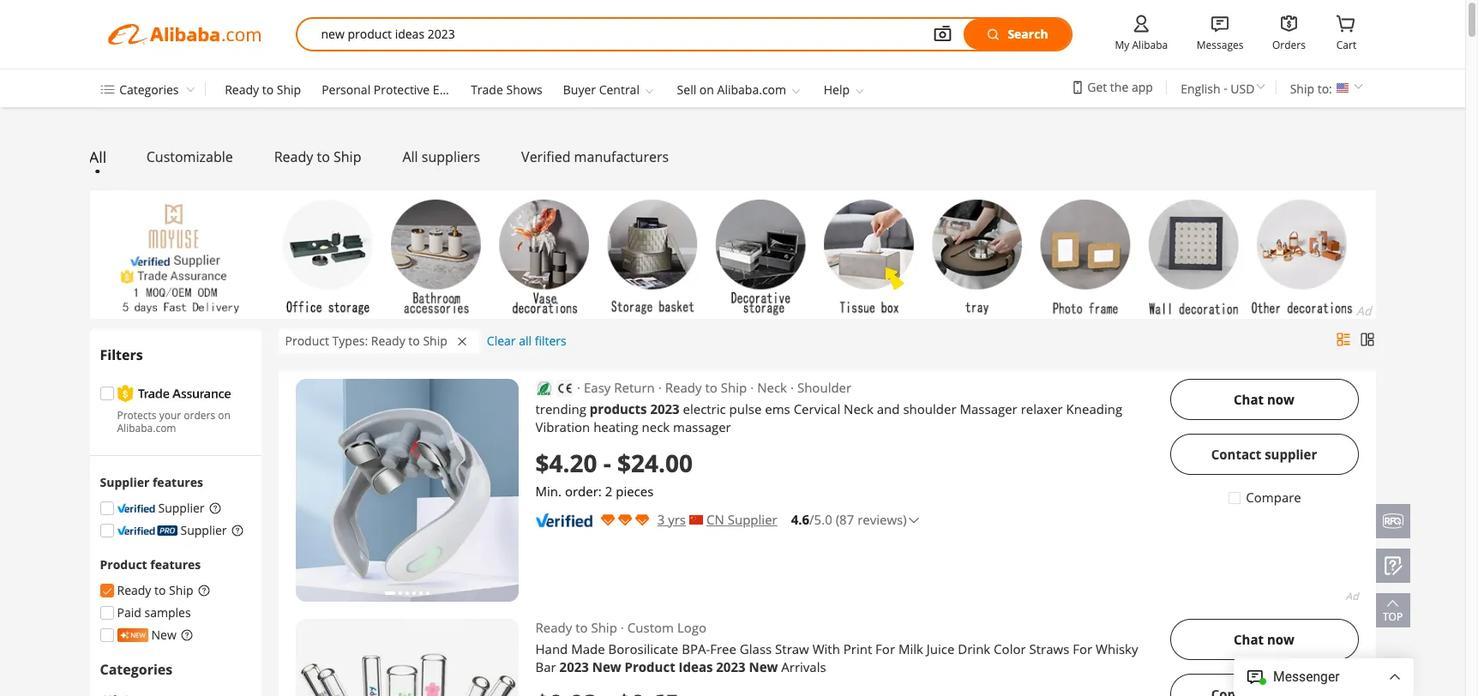 Task type: describe. For each thing, give the bounding box(es) containing it.
customizable
[[146, 148, 233, 167]]

pulse
[[729, 401, 762, 418]]

kneading
[[1067, 401, 1123, 418]]

contact supplier link
[[1170, 434, 1359, 475]]


[[1277, 11, 1301, 36]]

top
[[1383, 610, 1403, 624]]

new link
[[100, 627, 177, 644]]

reviews)
[[858, 511, 907, 528]]

1 for from the left
[[876, 641, 895, 658]]

all for all
[[89, 147, 106, 167]]

min. order: 2 pieces link
[[536, 483, 1153, 501]]

0 horizontal spatial neck
[[757, 379, 787, 396]]

verified
[[522, 148, 571, 167]]

on inside protects your orders on alibaba.com
[[218, 408, 231, 422]]

free
[[710, 641, 737, 658]]

1 horizontal spatial 2023
[[650, 401, 680, 418]]

return
[[614, 379, 655, 396]]

vibration
[[536, 419, 590, 436]]

paid
[[117, 605, 141, 621]]

 link
[[1130, 11, 1154, 37]]

english
[[1181, 81, 1221, 97]]

neck
[[642, 419, 670, 436]]

1 vertical spatial categories
[[100, 661, 173, 680]]

protects
[[117, 408, 157, 422]]

milk
[[899, 641, 924, 658]]

all link
[[89, 147, 106, 167]]

custom logo
[[628, 619, 707, 636]]

ship up samples
[[169, 583, 193, 599]]

trending
[[536, 401, 587, 418]]

ship to:
[[1290, 81, 1333, 97]]

$4.20 - $24.00 min. order: 2 pieces
[[536, 447, 693, 500]]

ready to ship down personal
[[274, 148, 361, 167]]

1 horizontal spatial new
[[592, 659, 621, 676]]

1 supplier link from the top
[[100, 500, 205, 517]]

get the app
[[1088, 79, 1153, 95]]

$4.20
[[536, 447, 597, 479]]

2 horizontal spatial 2023
[[716, 659, 746, 676]]

supplier right the cn
[[728, 511, 778, 528]]

ship up made
[[591, 619, 617, 636]]

arrow down image left help link
[[790, 84, 803, 98]]

clear all filters link
[[487, 333, 567, 349]]

to left personal
[[262, 81, 274, 98]]

all
[[519, 333, 532, 349]]

orders link
[[1273, 37, 1306, 53]]

arrivals
[[782, 659, 826, 676]]

now for 2nd chat now link from the top
[[1268, 631, 1295, 648]]

buyer
[[563, 81, 596, 98]]

ship left to:
[[1290, 81, 1315, 97]]

1 horizontal spatial on
[[700, 81, 714, 98]]

electric pulse ems cervical neck and shoulder massager relaxer kneading vibration heating neck massager
[[536, 401, 1123, 436]]

women's clothing text field
[[321, 19, 909, 50]]

 link
[[1209, 11, 1233, 36]]

1 chat now link from the top
[[1170, 379, 1359, 420]]

(87
[[836, 511, 854, 528]]

min.
[[536, 483, 562, 500]]

 search
[[986, 26, 1049, 42]]

ship up "pulse"
[[721, 379, 747, 396]]

custom
[[628, 619, 674, 636]]

 orders
[[1273, 11, 1306, 52]]

clear
[[487, 333, 516, 349]]

customizable link
[[146, 148, 233, 167]]

yrs
[[668, 511, 686, 528]]

supplier down 'supplier features'
[[158, 500, 205, 517]]

get the app link
[[1088, 79, 1153, 95]]

suppliers
[[422, 148, 480, 167]]

flag us image
[[1336, 82, 1349, 96]]

now for 1st chat now link from the top of the page
[[1268, 391, 1295, 408]]

to:
[[1318, 81, 1333, 97]]


[[1130, 11, 1154, 36]]

4.6 /5.0 (87 reviews)
[[791, 511, 907, 528]]

mail image for hand made borosilicate bpa-free glass straw with print for milk juice drink color straws for whisky bar
[[480, 640, 501, 661]]

manufacturers
[[574, 148, 669, 167]]

borosilicate
[[609, 641, 679, 658]]

mail image for trending
[[480, 400, 501, 421]]

and
[[877, 401, 900, 418]]

logo
[[677, 619, 707, 636]]

heating
[[594, 419, 639, 436]]

orders
[[184, 408, 215, 422]]

ems
[[765, 401, 791, 418]]

bpa-
[[682, 641, 710, 658]]

2 supplier link from the top
[[100, 523, 227, 539]]

arrow up image
[[1383, 593, 1404, 614]]

 link
[[1335, 11, 1359, 36]]

chat for 2nd chat now link from the top
[[1234, 631, 1264, 648]]

ship down personal
[[334, 148, 361, 167]]

product for product features
[[100, 557, 147, 573]]

juice
[[927, 641, 955, 658]]

shoulder
[[903, 401, 957, 418]]

2023 new product ideas 2023 new arrivals
[[560, 659, 826, 676]]

buyer central
[[563, 81, 640, 98]]

3 yrs
[[658, 511, 686, 528]]

1 chat now from the top
[[1234, 391, 1295, 408]]

ready to ship up paid samples
[[117, 583, 193, 599]]

my
[[1115, 38, 1130, 52]]

drink
[[958, 641, 991, 658]]

all suppliers
[[403, 148, 480, 167]]

products
[[590, 401, 647, 418]]

$24.00
[[617, 447, 693, 479]]

4.6
[[791, 511, 810, 528]]

electric
[[683, 401, 726, 418]]

massager
[[673, 419, 731, 436]]



Task type: vqa. For each thing, say whether or not it's contained in the screenshot.
Glass
yes



Task type: locate. For each thing, give the bounding box(es) containing it.
chat for 1st chat now link from the top of the page
[[1234, 391, 1264, 408]]

arrow down image right flag us icon
[[1351, 79, 1367, 94]]

product types: ready to ship
[[285, 333, 448, 349]]


[[1209, 11, 1233, 36]]

ship left close icon
[[423, 333, 448, 349]]

english - usd
[[1181, 79, 1255, 97]]

glass
[[740, 641, 772, 658]]

- for $4.20
[[604, 447, 611, 479]]

bar
[[536, 659, 556, 676]]

2023 down made
[[560, 659, 589, 676]]

filters
[[100, 346, 143, 364]]

all left the suppliers
[[403, 148, 418, 167]]

arrow down image left ship to:
[[1253, 79, 1269, 94]]

2023 down free in the left bottom of the page
[[716, 659, 746, 676]]

neck left and
[[844, 401, 874, 418]]

0 vertical spatial ready to ship link
[[225, 81, 301, 98]]

0 horizontal spatial for
[[876, 641, 895, 658]]

verified manufacturers
[[522, 148, 669, 167]]

ad
[[1357, 303, 1372, 319], [1346, 589, 1359, 604]]

sell on alibaba.com link
[[677, 81, 787, 98]]

massager
[[960, 401, 1018, 418]]

color
[[994, 641, 1026, 658]]

- up 2
[[604, 447, 611, 479]]

1 horizontal spatial -
[[1224, 79, 1228, 96]]

ready to ship up electric on the left bottom
[[665, 379, 747, 396]]

1 chat from the top
[[1234, 391, 1264, 408]]

arrow down image
[[1253, 79, 1269, 94], [182, 83, 196, 96], [643, 84, 657, 98], [790, 84, 803, 98]]

ready to ship
[[225, 81, 301, 98], [274, 148, 361, 167], [665, 379, 747, 396], [117, 583, 193, 599], [536, 619, 617, 636]]

1 vertical spatial features
[[150, 557, 201, 573]]

ready to ship left personal
[[225, 81, 301, 98]]

product up 'select' 'icon'
[[100, 557, 147, 573]]

features for product features
[[150, 557, 201, 573]]

neck
[[757, 379, 787, 396], [844, 401, 874, 418]]

alibaba.com left 'orders'
[[117, 421, 176, 436]]


[[1335, 11, 1359, 36]]

0 horizontal spatial on
[[218, 408, 231, 422]]

2 for from the left
[[1073, 641, 1093, 658]]

 messages
[[1197, 11, 1244, 52]]

protects your orders on alibaba.com
[[117, 408, 231, 436]]

ready to ship link down personal
[[274, 148, 361, 167]]

1 vertical spatial ready to ship link
[[274, 148, 361, 167]]

1 vertical spatial mail image
[[480, 640, 501, 661]]

types:
[[332, 333, 368, 349]]

ready to ship link left personal
[[225, 81, 301, 98]]

relaxer
[[1021, 401, 1063, 418]]

new down samples
[[151, 627, 177, 644]]

on right sell
[[700, 81, 714, 98]]

0 vertical spatial now
[[1268, 391, 1295, 408]]

trending products 2023
[[536, 401, 680, 418]]

alibaba.com right sell
[[717, 81, 787, 98]]

arrow down image
[[1351, 79, 1367, 94], [853, 84, 867, 98]]

contact supplier
[[1212, 446, 1318, 463]]

for right straws
[[1073, 641, 1093, 658]]

supplier link
[[100, 500, 205, 517], [100, 523, 227, 539]]

1 vertical spatial on
[[218, 408, 231, 422]]

cn supplier
[[707, 511, 778, 528]]

with
[[813, 641, 840, 658]]

1 now from the top
[[1268, 391, 1295, 408]]

2 mail image from the top
[[480, 640, 501, 661]]

0 horizontal spatial alibaba.com
[[117, 421, 176, 436]]

supplier link down 'supplier features'
[[100, 500, 205, 517]]

category image
[[99, 79, 114, 100]]

to left close icon
[[409, 333, 420, 349]]

 my alibaba
[[1115, 11, 1168, 52]]

to down personal
[[317, 148, 330, 167]]

1 vertical spatial supplier link
[[100, 523, 227, 539]]

0 vertical spatial chat now link
[[1170, 379, 1359, 420]]

straws
[[1030, 641, 1070, 658]]

ready to ship up made
[[536, 619, 617, 636]]

2 horizontal spatial product
[[625, 659, 676, 676]]

supplier
[[100, 475, 149, 491], [158, 500, 205, 517], [728, 511, 778, 528], [181, 523, 227, 539]]

chat
[[1234, 391, 1264, 408], [1234, 631, 1264, 648]]

supplier down protects at the bottom of page
[[100, 475, 149, 491]]

 link
[[1277, 11, 1301, 36]]

0 vertical spatial features
[[153, 475, 203, 491]]

1 horizontal spatial neck
[[844, 401, 874, 418]]

/5.0
[[810, 511, 833, 528]]

trade shows
[[471, 81, 543, 98]]

my alibaba link
[[1115, 37, 1168, 53]]

arrow down image up customizable
[[182, 83, 196, 96]]

neck up ems
[[757, 379, 787, 396]]

protective
[[374, 81, 430, 98]]

0 horizontal spatial new
[[151, 627, 177, 644]]

1 vertical spatial chat
[[1234, 631, 1264, 648]]

cn
[[707, 511, 725, 528]]

1 horizontal spatial all
[[403, 148, 418, 167]]

neck inside the electric pulse ems cervical neck and shoulder massager relaxer kneading vibration heating neck massager
[[844, 401, 874, 418]]

0 vertical spatial product
[[285, 333, 329, 349]]

new
[[151, 627, 177, 644], [592, 659, 621, 676], [749, 659, 778, 676]]

alibaba.com
[[717, 81, 787, 98], [117, 421, 176, 436]]

messages
[[1197, 38, 1244, 52]]

0 horizontal spatial 2023
[[560, 659, 589, 676]]

0 horizontal spatial all
[[89, 147, 106, 167]]

alibaba.com inside protects your orders on alibaba.com
[[117, 421, 176, 436]]

easy
[[584, 379, 611, 396]]

new down glass
[[749, 659, 778, 676]]

1 vertical spatial now
[[1268, 631, 1295, 648]]

compare
[[1246, 489, 1302, 506]]

hand made borosilicate bpa-free glass straw with print for milk juice drink color straws for whisky bar
[[536, 641, 1139, 676]]

- inside $4.20 - $24.00 min. order: 2 pieces
[[604, 447, 611, 479]]

shows
[[506, 81, 543, 98]]

1 vertical spatial chat now
[[1234, 631, 1295, 648]]

on right 'orders'
[[218, 408, 231, 422]]

mail image left bar
[[480, 640, 501, 661]]

product left types:
[[285, 333, 329, 349]]

- inside english - usd
[[1224, 79, 1228, 96]]

arrow down image right central
[[643, 84, 657, 98]]

1 vertical spatial -
[[604, 447, 611, 479]]

1 vertical spatial ad
[[1346, 589, 1359, 604]]

for left milk at the right of the page
[[876, 641, 895, 658]]

- for english
[[1224, 79, 1228, 96]]

your
[[159, 408, 181, 422]]

print
[[844, 641, 872, 658]]

2 chat now link from the top
[[1170, 619, 1359, 660]]

2 chat now from the top
[[1234, 631, 1295, 648]]

mail image
[[480, 400, 501, 421], [480, 640, 501, 661]]

0 vertical spatial categories
[[119, 81, 179, 98]]

0 vertical spatial on
[[700, 81, 714, 98]]

verified manufacturers link
[[522, 148, 669, 167]]

new down made
[[592, 659, 621, 676]]

trade
[[471, 81, 503, 98]]

ce image
[[558, 381, 572, 395]]

compare link
[[1227, 489, 1302, 507]]

product down borosilicate
[[625, 659, 676, 676]]

1 vertical spatial product
[[100, 557, 147, 573]]

product for product types: ready to ship
[[285, 333, 329, 349]]

select image
[[101, 586, 113, 598]]

on
[[700, 81, 714, 98], [218, 408, 231, 422]]

help link
[[824, 81, 850, 98]]

features down protects your orders on alibaba.com
[[153, 475, 203, 491]]

made
[[571, 641, 605, 658]]

search
[[1008, 26, 1049, 42]]

1 horizontal spatial alibaba.com
[[717, 81, 787, 98]]

equipment
[[433, 81, 494, 98]]

for
[[876, 641, 895, 658], [1073, 641, 1093, 658]]

features for supplier features
[[153, 475, 203, 491]]

orders
[[1273, 38, 1306, 52]]

supplier up "product features"
[[181, 523, 227, 539]]

to up paid samples
[[154, 583, 166, 599]]

the
[[1111, 79, 1129, 95]]

ready to ship link up paid samples link
[[100, 583, 193, 599]]

2 chat from the top
[[1234, 631, 1264, 648]]

mail image down the clear
[[480, 400, 501, 421]]

central
[[599, 81, 640, 98]]

$4.20 - $24.00 link
[[536, 447, 1153, 479]]

all suppliers link
[[403, 148, 480, 167]]

categories right category icon
[[119, 81, 179, 98]]

2 now from the top
[[1268, 631, 1295, 648]]

cn image
[[690, 515, 703, 525]]

trade shows link
[[471, 81, 543, 98]]

shoulder
[[798, 379, 852, 396]]

2023
[[650, 401, 680, 418], [560, 659, 589, 676], [716, 659, 746, 676]]

personal protective equipment link
[[322, 81, 494, 98]]

0 vertical spatial chat
[[1234, 391, 1264, 408]]

hand
[[536, 641, 568, 658]]

close image
[[458, 336, 466, 348]]

1 vertical spatial chat now link
[[1170, 619, 1359, 660]]

all for all suppliers
[[403, 148, 418, 167]]

to up made
[[576, 619, 588, 636]]

1 mail image from the top
[[480, 400, 501, 421]]


[[986, 27, 1001, 42]]

2023 up neck
[[650, 401, 680, 418]]

0 vertical spatial mail image
[[480, 400, 501, 421]]

2
[[605, 483, 613, 500]]

features up samples
[[150, 557, 201, 573]]

2 vertical spatial ready to ship link
[[100, 583, 193, 599]]

0 horizontal spatial product
[[100, 557, 147, 573]]

1 vertical spatial alibaba.com
[[117, 421, 176, 436]]

ideas
[[679, 659, 713, 676]]

all down category icon
[[89, 147, 106, 167]]

1 horizontal spatial arrow down image
[[1351, 79, 1367, 94]]

- left usd
[[1224, 79, 1228, 96]]

categories down new "link"
[[100, 661, 173, 680]]

usd
[[1231, 81, 1255, 97]]

1 horizontal spatial for
[[1073, 641, 1093, 658]]

chat now link
[[1170, 379, 1359, 420], [1170, 619, 1359, 660]]

0 vertical spatial ad
[[1357, 303, 1372, 319]]

0 vertical spatial supplier link
[[100, 500, 205, 517]]

features
[[153, 475, 203, 491], [150, 557, 201, 573]]

2 horizontal spatial new
[[749, 659, 778, 676]]

2 vertical spatial product
[[625, 659, 676, 676]]

arrow down image right help link
[[853, 84, 867, 98]]

1 vertical spatial neck
[[844, 401, 874, 418]]

rohs image
[[537, 381, 551, 395]]

categories
[[119, 81, 179, 98], [100, 661, 173, 680]]

0 vertical spatial alibaba.com
[[717, 81, 787, 98]]

0 vertical spatial -
[[1224, 79, 1228, 96]]

0 horizontal spatial arrow down image
[[853, 84, 867, 98]]

supplier link up "product features"
[[100, 523, 227, 539]]

app
[[1132, 79, 1153, 95]]

1 horizontal spatial product
[[285, 333, 329, 349]]

0 vertical spatial chat now
[[1234, 391, 1295, 408]]

product features
[[100, 557, 201, 573]]

0 vertical spatial neck
[[757, 379, 787, 396]]

whisky
[[1096, 641, 1139, 658]]

buyer central link
[[563, 81, 640, 98]]

personal
[[322, 81, 371, 98]]

to up electric on the left bottom
[[705, 379, 718, 396]]

0 horizontal spatial -
[[604, 447, 611, 479]]

ship left personal
[[277, 81, 301, 98]]

get
[[1088, 79, 1107, 95]]



